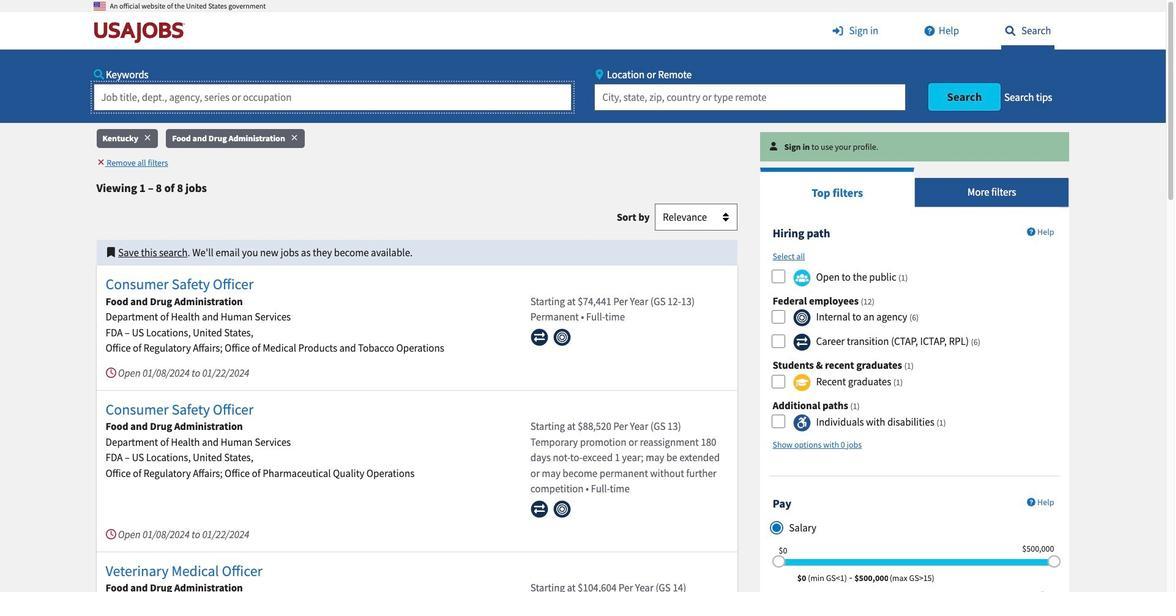 Task type: vqa. For each thing, say whether or not it's contained in the screenshot.
main navigation element
yes



Task type: locate. For each thing, give the bounding box(es) containing it.
None text field
[[773, 573, 807, 584]]

header element
[[0, 0, 1166, 123]]

tab list
[[761, 168, 1070, 208]]

None text field
[[855, 573, 889, 584]]

hiring path help image
[[1028, 228, 1036, 236]]

internal to an agency image
[[794, 309, 811, 327]]

remove all filters image
[[96, 158, 105, 167]]

recent graduates image
[[794, 374, 811, 392]]

help image
[[921, 26, 939, 36]]

open to the public image
[[794, 269, 811, 287]]

career transition (ctap, ictap, rpl) image
[[794, 334, 811, 352]]



Task type: describe. For each thing, give the bounding box(es) containing it.
Job title, dept., agency, series or occupation text field
[[93, 84, 572, 111]]

City, state, zip, country or type remote text field
[[595, 84, 906, 111]]

job search image
[[1001, 26, 1020, 36]]

pay help image
[[1028, 498, 1036, 507]]

u.s. flag image
[[93, 0, 106, 12]]

main navigation element
[[0, 12, 1166, 123]]

individuals with disabilities image
[[794, 414, 811, 432]]

usajobs logo image
[[93, 21, 190, 43]]



